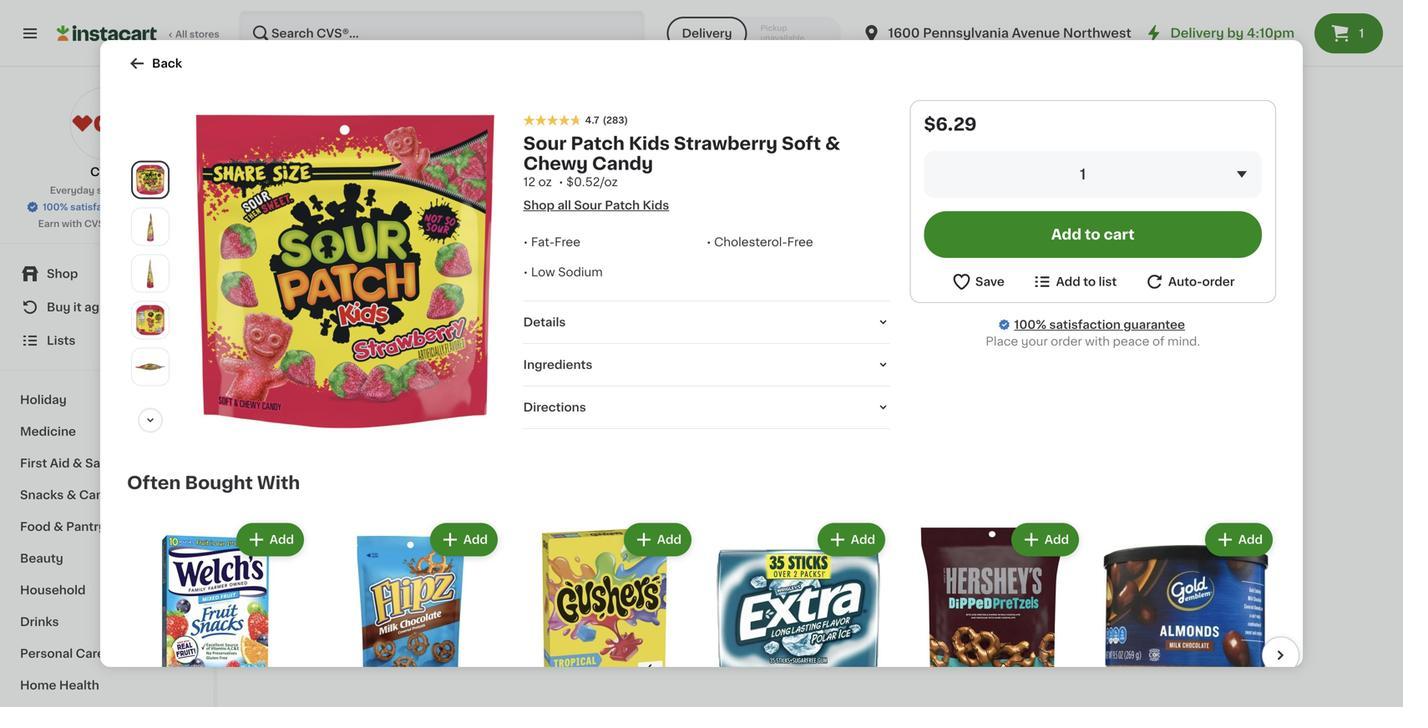 Task type: describe. For each thing, give the bounding box(es) containing it.
0 horizontal spatial with
[[62, 219, 82, 228]]

$ for sour patch kids big soft & chewy candy
[[416, 5, 422, 14]]

fun
[[383, 166, 417, 183]]

directions button
[[523, 399, 890, 416]]

pennsylvania
[[923, 27, 1009, 39]]

lists link
[[10, 324, 203, 357]]

100% satisfaction guarantee link
[[1014, 317, 1185, 333]]

cart
[[1104, 228, 1135, 242]]

everyday store prices link
[[50, 184, 163, 197]]

sour patch kids watermelon soft & chewy candy for buy 2 get 1 free
[[736, 402, 847, 447]]

buy inside 1 buy 2 get 1 free
[[741, 29, 760, 38]]

peace
[[1113, 336, 1150, 347]]

back
[[152, 58, 182, 69]]

first aid & safety
[[20, 458, 125, 469]]

99 for sour patch kids kids soft & chewy candy
[[273, 5, 286, 14]]

buy 2 get 1 free
[[741, 387, 817, 397]]

chewy inside the sour patch kids kids soft & chewy candy
[[291, 43, 331, 55]]

directions
[[523, 402, 586, 414]]

4.7 (283)
[[585, 116, 628, 125]]

99 for sour patch kids extreme sour soft & chewy candy
[[597, 5, 610, 14]]

fruit flavored fun
[[251, 166, 417, 183]]

6 for sour patch kids big soft & chewy candy
[[422, 4, 434, 22]]

chewy inside '$ 6 sour patch kids watermelon soft & chewy candy'
[[574, 419, 615, 430]]

home health link
[[10, 670, 203, 702]]

to for cart
[[1085, 228, 1100, 242]]

1 vertical spatial order
[[1051, 336, 1082, 347]]

1600 pennsylvania avenue northwest button
[[862, 10, 1131, 57]]

fruit & vegetable snacks sour patch kids strawberry soft & chewy candy hero image
[[187, 114, 503, 430]]

sour patch kids extreme sour soft & chewy candy
[[574, 26, 719, 72]]

100% inside button
[[43, 203, 68, 212]]

1 vertical spatial strawberry
[[251, 402, 315, 414]]

snacks
[[20, 489, 64, 501]]

snacks & candy link
[[10, 479, 203, 511]]

candy inside sour patch kids extreme sour soft & chewy candy
[[574, 60, 613, 72]]

& inside '$ 6 sour patch kids watermelon soft & chewy candy'
[[676, 402, 685, 414]]

place
[[986, 336, 1018, 347]]

food & pantry link
[[10, 511, 203, 543]]

instacart logo image
[[57, 23, 157, 43]]

personal
[[20, 648, 73, 660]]

soft inside sour patch kids extreme sour soft & chewy candy
[[604, 43, 629, 55]]

buy it again
[[47, 302, 117, 313]]

chewy inside sour patch kids big soft & chewy candy
[[425, 43, 466, 55]]

earn with cvs® extracare®
[[38, 219, 165, 228]]

order inside button
[[1202, 276, 1235, 288]]

enlarge fruit & vegetable snacks sour patch kids strawberry soft & chewy candy hero (opens in a new tab) image
[[135, 165, 165, 195]]

12
[[523, 176, 535, 188]]

delivery by 4:10pm link
[[1144, 23, 1295, 43]]

add to list button
[[1032, 271, 1117, 292]]

often
[[127, 474, 181, 492]]

& inside the sour patch kids kids soft & chewy candy
[[278, 43, 288, 55]]

it
[[73, 302, 82, 313]]

earn with cvs® extracare® link
[[38, 217, 175, 231]]

lists
[[47, 335, 76, 347]]

& inside 'snacks & candy' link
[[67, 489, 76, 501]]

product group containing sour patch kids watermelon soft & chewy candy
[[736, 206, 884, 510]]

3 for sour patch kids extreme sour soft & chewy candy
[[584, 4, 595, 22]]

1600
[[888, 27, 920, 39]]

enlarge fruit & vegetable snacks sour patch kids strawberry soft & chewy candy angle_top (opens in a new tab) image
[[135, 352, 165, 382]]

$ 6 29 for sour patch kids strawberry soft & chewy candy
[[254, 363, 286, 381]]

6 for sour patch kids strawberry soft & chewy candy
[[260, 363, 272, 381]]

• fat-free
[[523, 236, 580, 248]]

many
[[267, 467, 294, 476]]

& inside first aid & safety link
[[73, 458, 82, 469]]

safety
[[85, 458, 125, 469]]

all
[[175, 30, 187, 39]]

candy inside '$ 6 sour patch kids watermelon soft & chewy candy'
[[618, 419, 657, 430]]

delivery button
[[667, 17, 747, 50]]

enlarge fruit & vegetable snacks sour patch kids strawberry soft & chewy candy angle_back (opens in a new tab) image
[[135, 305, 165, 335]]

$6.29
[[924, 116, 977, 133]]

guarantee inside button
[[129, 203, 177, 212]]

0 horizontal spatial sour patch kids strawberry soft & chewy candy
[[251, 385, 399, 430]]

sour patch kids big soft & chewy candy
[[412, 26, 554, 55]]

buy it again link
[[10, 291, 203, 324]]

earn
[[38, 219, 59, 228]]

add to cart button
[[924, 211, 1262, 258]]

cholesterol-
[[714, 236, 787, 248]]

shop link
[[10, 257, 203, 291]]

details button
[[523, 314, 890, 331]]

4.7
[[585, 116, 599, 125]]

• cholesterol-free
[[707, 236, 813, 248]]

1 inside field
[[1080, 167, 1086, 182]]

care
[[76, 648, 105, 660]]

your
[[1021, 336, 1048, 347]]

food
[[20, 521, 51, 533]]

medicine
[[20, 426, 76, 438]]

sour
[[574, 200, 602, 211]]

• right oz
[[559, 176, 563, 188]]

to for list
[[1083, 276, 1096, 288]]

home health
[[20, 680, 99, 692]]

soft inside '$ 6 sour patch kids watermelon soft & chewy candy'
[[648, 402, 673, 414]]

auto-order
[[1168, 276, 1235, 288]]

watermelon inside '$ 6 sour patch kids watermelon soft & chewy candy'
[[574, 402, 645, 414]]

stock
[[307, 467, 333, 476]]

first aid & safety link
[[10, 448, 203, 479]]

• for • low sodium
[[523, 267, 528, 278]]

household link
[[10, 575, 203, 606]]

bought
[[185, 474, 253, 492]]

shop for shop
[[47, 268, 78, 280]]

patch inside '$ 6 sour patch kids watermelon soft & chewy candy'
[[604, 385, 638, 397]]

personal care
[[20, 648, 105, 660]]

$ 6 29 for sour patch kids big soft & chewy candy
[[416, 4, 448, 22]]

1 horizontal spatial 100% satisfaction guarantee
[[1014, 319, 1185, 331]]

place your order with peace of mind.
[[986, 336, 1200, 347]]

& inside sour patch kids big soft & chewy candy
[[412, 43, 422, 55]]

avenue
[[1012, 27, 1060, 39]]

delivery for delivery by 4:10pm
[[1170, 27, 1224, 39]]

3 for sour patch kids kids soft & chewy candy
[[260, 4, 272, 22]]

back button
[[127, 53, 182, 73]]

candy inside the sour patch kids kids soft & chewy candy
[[334, 43, 373, 55]]

beauty
[[20, 553, 63, 565]]

1 vertical spatial cvs®
[[84, 219, 110, 228]]

fat-
[[531, 236, 555, 248]]

product group containing 1
[[736, 0, 884, 135]]



Task type: vqa. For each thing, say whether or not it's contained in the screenshot.


Task type: locate. For each thing, give the bounding box(es) containing it.
1 horizontal spatial $ 3 99
[[416, 363, 448, 381]]

1 vertical spatial 2
[[762, 387, 768, 397]]

$ for sour patch kids watermelon soft & chewy candy
[[416, 364, 422, 373]]

sour inside sour patch kids big soft & chewy candy
[[412, 26, 439, 38]]

shop up it
[[47, 268, 78, 280]]

100% satisfaction guarantee up the place your order with peace of mind.
[[1014, 319, 1185, 331]]

0 vertical spatial order
[[1202, 276, 1235, 288]]

1 vertical spatial to
[[1083, 276, 1096, 288]]

1 vertical spatial 100% satisfaction guarantee
[[1014, 319, 1185, 331]]

free inside 1 buy 2 get 1 free
[[796, 29, 817, 38]]

$ 3 99 for sour patch kids kids soft & chewy candy
[[254, 4, 286, 22]]

0 horizontal spatial $ 6 29
[[254, 363, 286, 381]]

auto-
[[1168, 276, 1202, 288]]

0 horizontal spatial 99
[[273, 5, 286, 14]]

patch inside the sour patch kids kids soft & chewy candy
[[281, 26, 314, 38]]

to
[[1085, 228, 1100, 242], [1083, 276, 1096, 288]]

save
[[975, 276, 1005, 288]]

shop
[[523, 200, 555, 211], [47, 268, 78, 280]]

cvs® logo image
[[70, 87, 143, 160]]

add to list
[[1056, 276, 1117, 288]]

enlarge fruit & vegetable snacks sour patch kids strawberry soft & chewy candy angle_left (opens in a new tab) image
[[135, 212, 165, 242]]

0 vertical spatial satisfaction
[[70, 203, 126, 212]]

first
[[20, 458, 47, 469]]

1 buy 2 get 1 free
[[741, 4, 817, 38]]

0 vertical spatial $ 6 29
[[416, 4, 448, 22]]

1 horizontal spatial delivery
[[1170, 27, 1224, 39]]

1 horizontal spatial watermelon
[[574, 402, 645, 414]]

medicine link
[[10, 416, 203, 448]]

None search field
[[239, 10, 645, 57]]

mind.
[[1168, 336, 1200, 347]]

0 horizontal spatial satisfaction
[[70, 203, 126, 212]]

kids inside '$ 6 sour patch kids watermelon soft & chewy candy'
[[641, 385, 667, 397]]

• for • fat-free
[[523, 236, 528, 248]]

100% up your
[[1014, 319, 1047, 331]]

low
[[531, 267, 555, 278]]

0 vertical spatial strawberry
[[674, 135, 778, 153]]

patch
[[281, 26, 314, 38], [442, 26, 476, 38], [604, 26, 638, 38], [571, 135, 625, 153], [281, 385, 314, 397], [442, 385, 476, 397], [604, 385, 638, 397], [766, 402, 800, 414]]

6 inside '$ 6 sour patch kids watermelon soft & chewy candy'
[[584, 363, 596, 381]]

& inside "food & pantry" link
[[54, 521, 63, 533]]

1 vertical spatial get
[[770, 387, 787, 397]]

1 horizontal spatial order
[[1202, 276, 1235, 288]]

1 horizontal spatial shop
[[523, 200, 555, 211]]

2 horizontal spatial 3
[[584, 4, 595, 22]]

aid
[[50, 458, 70, 469]]

$ 6 sour patch kids watermelon soft & chewy candy
[[574, 363, 685, 430]]

$ inside '$ 6 sour patch kids watermelon soft & chewy candy'
[[577, 364, 584, 373]]

prices
[[124, 186, 153, 195]]

delivery left 1 buy 2 get 1 free at the right top of the page
[[682, 28, 732, 39]]

0 vertical spatial with
[[62, 219, 82, 228]]

in
[[296, 467, 305, 476]]

patch inside sour patch kids extreme sour soft & chewy candy
[[604, 26, 638, 38]]

0 vertical spatial cvs®
[[90, 166, 123, 178]]

0 horizontal spatial order
[[1051, 336, 1082, 347]]

shop for shop all sour patch kids
[[523, 200, 555, 211]]

get right delivery button
[[770, 29, 787, 38]]

to left list
[[1083, 276, 1096, 288]]

holiday link
[[10, 384, 203, 416]]

99 for sour patch kids watermelon soft & chewy candy
[[435, 364, 448, 373]]

soft
[[530, 26, 554, 38], [251, 43, 275, 55], [604, 43, 629, 55], [782, 135, 821, 153], [318, 402, 343, 414], [486, 402, 511, 414], [648, 402, 673, 414], [810, 419, 835, 430]]

0 horizontal spatial strawberry
[[251, 402, 315, 414]]

0 vertical spatial buy
[[741, 29, 760, 38]]

$ 6 29
[[416, 4, 448, 22], [254, 363, 286, 381]]

2 down the "$1.99" element
[[762, 387, 768, 397]]

29
[[436, 5, 448, 14], [274, 364, 286, 373]]

3 for sour patch kids watermelon soft & chewy candy
[[422, 363, 433, 381]]

buy for buy 2 get 1 free
[[741, 387, 760, 397]]

guarantee up of
[[1124, 319, 1185, 331]]

2 horizontal spatial 6
[[584, 363, 596, 381]]

candy inside sour patch kids big soft & chewy candy
[[469, 43, 507, 55]]

0 vertical spatial shop
[[523, 200, 555, 211]]

• left cholesterol-
[[707, 236, 711, 248]]

1 horizontal spatial sour patch kids watermelon soft & chewy candy
[[736, 402, 847, 447]]

shop down oz
[[523, 200, 555, 211]]

by
[[1227, 27, 1244, 39]]

get inside 1 buy 2 get 1 free
[[770, 29, 787, 38]]

1 vertical spatial $ 6 29
[[254, 363, 286, 381]]

0 horizontal spatial 3
[[260, 4, 272, 22]]

0 vertical spatial 100%
[[43, 203, 68, 212]]

product group containing 3
[[412, 206, 561, 462]]

100% satisfaction guarantee button
[[26, 197, 187, 214]]

0 horizontal spatial guarantee
[[129, 203, 177, 212]]

0 horizontal spatial 29
[[274, 364, 286, 373]]

2 horizontal spatial $ 3 99
[[577, 4, 610, 22]]

with down 100% satisfaction guarantee link
[[1085, 336, 1110, 347]]

ingredients
[[523, 359, 592, 371]]

$
[[254, 5, 260, 14], [416, 5, 422, 14], [577, 5, 584, 14], [254, 364, 260, 373], [416, 364, 422, 373], [577, 364, 584, 373]]

$ for sour patch kids extreme sour soft & chewy candy
[[577, 5, 584, 14]]

1 horizontal spatial 29
[[436, 5, 448, 14]]

• low sodium
[[523, 267, 603, 278]]

• left fat-
[[523, 236, 528, 248]]

0 horizontal spatial sour patch kids watermelon soft & chewy candy
[[412, 385, 523, 430]]

99 inside product group
[[435, 364, 448, 373]]

often bought with
[[127, 474, 300, 492]]

personal care link
[[10, 638, 203, 670]]

100%
[[43, 203, 68, 212], [1014, 319, 1047, 331]]

everyday store prices
[[50, 186, 153, 195]]

2 vertical spatial buy
[[741, 387, 760, 397]]

100% up earn at left top
[[43, 203, 68, 212]]

with right earn at left top
[[62, 219, 82, 228]]

1 vertical spatial guarantee
[[1124, 319, 1185, 331]]

0 horizontal spatial shop
[[47, 268, 78, 280]]

service type group
[[667, 17, 842, 50]]

big
[[508, 26, 527, 38]]

everyday
[[50, 186, 94, 195]]

100% satisfaction guarantee
[[43, 203, 177, 212], [1014, 319, 1185, 331]]

& inside sour patch kids extreme sour soft & chewy candy
[[632, 43, 641, 55]]

1 horizontal spatial 6
[[422, 4, 434, 22]]

cvs® down 100% satisfaction guarantee button
[[84, 219, 110, 228]]

store
[[97, 186, 121, 195]]

free
[[796, 29, 817, 38], [555, 236, 580, 248], [787, 236, 813, 248], [796, 387, 817, 397]]

$1.99 element
[[736, 361, 884, 383]]

1 vertical spatial satisfaction
[[1049, 319, 1121, 331]]

1 horizontal spatial with
[[1085, 336, 1110, 347]]

food & pantry
[[20, 521, 106, 533]]

29 for sour patch kids big soft & chewy candy
[[436, 5, 448, 14]]

add to cart
[[1051, 228, 1135, 242]]

soft inside the sour patch kids kids soft & chewy candy
[[251, 43, 275, 55]]

sodium
[[558, 267, 603, 278]]

shop all sour patch kids
[[523, 200, 669, 211]]

$ 3 99 for sour patch kids extreme sour soft & chewy candy
[[577, 4, 610, 22]]

buy for buy it again
[[47, 302, 70, 313]]

strawberry
[[674, 135, 778, 153], [251, 402, 315, 414]]

1
[[745, 4, 753, 22], [1359, 28, 1364, 39], [790, 29, 794, 38], [1080, 167, 1086, 182], [790, 387, 794, 397]]

1 horizontal spatial sour patch kids strawberry soft & chewy candy
[[523, 135, 840, 173]]

to left cart
[[1085, 228, 1100, 242]]

0 vertical spatial get
[[770, 29, 787, 38]]

29 for sour patch kids strawberry soft & chewy candy
[[274, 364, 286, 373]]

satisfaction up "earn with cvs® extracare®"
[[70, 203, 126, 212]]

snacks & candy
[[20, 489, 119, 501]]

0 vertical spatial 2
[[762, 29, 768, 38]]

all
[[557, 200, 571, 211]]

1 get from the top
[[770, 29, 787, 38]]

2 right delivery button
[[762, 29, 768, 38]]

1 2 from the top
[[762, 29, 768, 38]]

sour patch kids kids soft & chewy candy
[[251, 26, 373, 55]]

2 horizontal spatial watermelon
[[736, 419, 807, 430]]

1600 pennsylvania avenue northwest
[[888, 27, 1131, 39]]

2 inside 1 buy 2 get 1 free
[[762, 29, 768, 38]]

extracare®
[[112, 219, 165, 228]]

0 horizontal spatial 6
[[260, 363, 272, 381]]

order
[[1202, 276, 1235, 288], [1051, 336, 1082, 347]]

1 vertical spatial 29
[[274, 364, 286, 373]]

0 horizontal spatial watermelon
[[412, 402, 483, 414]]

cvs® up everyday store prices link
[[90, 166, 123, 178]]

watermelon for 3
[[412, 402, 483, 414]]

many in stock
[[267, 467, 333, 476]]

2 horizontal spatial 99
[[597, 5, 610, 14]]

sour patch kids strawberry soft & chewy candy up kids
[[523, 135, 840, 173]]

soft inside sour patch kids big soft & chewy candy
[[530, 26, 554, 38]]

patch inside sour patch kids big soft & chewy candy
[[442, 26, 476, 38]]

0 vertical spatial guarantee
[[129, 203, 177, 212]]

0 horizontal spatial $ 3 99
[[254, 4, 286, 22]]

delivery for delivery
[[682, 28, 732, 39]]

satisfaction inside button
[[70, 203, 126, 212]]

chewy inside sour patch kids extreme sour soft & chewy candy
[[644, 43, 685, 55]]

1 horizontal spatial guarantee
[[1124, 319, 1185, 331]]

$ for sour patch kids kids soft & chewy candy
[[254, 5, 260, 14]]

0 horizontal spatial delivery
[[682, 28, 732, 39]]

1 horizontal spatial 3
[[422, 363, 433, 381]]

enlarge fruit & vegetable snacks sour patch kids strawberry soft & chewy candy angle_right (opens in a new tab) image
[[135, 258, 165, 288]]

$0.52/oz
[[566, 176, 618, 188]]

ingredients button
[[523, 357, 890, 373]]

12 oz • $0.52/oz
[[523, 176, 618, 188]]

0 vertical spatial 29
[[436, 5, 448, 14]]

all stores
[[175, 30, 219, 39]]

watermelon
[[412, 402, 483, 414], [574, 402, 645, 414], [736, 419, 807, 430]]

delivery inside button
[[682, 28, 732, 39]]

99
[[273, 5, 286, 14], [597, 5, 610, 14], [435, 364, 448, 373]]

1 inside button
[[1359, 28, 1364, 39]]

kids
[[317, 26, 343, 38], [346, 26, 372, 38], [479, 26, 505, 38], [641, 26, 667, 38], [629, 135, 670, 153], [317, 385, 343, 397], [479, 385, 505, 397], [641, 385, 667, 397], [803, 402, 828, 414]]

guarantee
[[129, 203, 177, 212], [1124, 319, 1185, 331]]

buy up directions button
[[741, 387, 760, 397]]

$ for sour patch kids strawberry soft & chewy candy
[[254, 364, 260, 373]]

1 horizontal spatial 99
[[435, 364, 448, 373]]

buy left it
[[47, 302, 70, 313]]

sour
[[251, 26, 278, 38], [412, 26, 439, 38], [574, 26, 601, 38], [574, 43, 601, 55], [523, 135, 567, 153], [251, 385, 278, 397], [412, 385, 439, 397], [574, 385, 601, 397], [736, 402, 763, 414]]

product group
[[736, 0, 884, 135], [251, 206, 399, 482], [412, 206, 561, 462], [574, 206, 723, 462], [736, 206, 884, 510], [127, 520, 307, 707], [321, 520, 501, 707], [514, 520, 695, 707], [708, 520, 889, 707], [902, 520, 1082, 707], [1096, 520, 1276, 707]]

1 vertical spatial sour patch kids strawberry soft & chewy candy
[[251, 385, 399, 430]]

beauty link
[[10, 543, 203, 575]]

drinks
[[20, 616, 59, 628]]

delivery left by
[[1170, 27, 1224, 39]]

• for • cholesterol-free
[[707, 236, 711, 248]]

kids inside sour patch kids big soft & chewy candy
[[479, 26, 505, 38]]

$ 3 99 for sour patch kids watermelon soft & chewy candy
[[416, 363, 448, 381]]

cvs® link
[[70, 87, 143, 180]]

flavored
[[298, 166, 379, 183]]

watermelon for buy 2 get 1 free
[[736, 419, 807, 430]]

100% satisfaction guarantee inside button
[[43, 203, 177, 212]]

patch
[[605, 200, 640, 211]]

• left low in the left of the page
[[523, 267, 528, 278]]

details
[[523, 317, 566, 328]]

fruit
[[251, 166, 294, 183]]

buy right extreme
[[741, 29, 760, 38]]

100% satisfaction guarantee down 'store'
[[43, 203, 177, 212]]

0 vertical spatial 100% satisfaction guarantee
[[43, 203, 177, 212]]

1 vertical spatial 100%
[[1014, 319, 1047, 331]]

1 button
[[1315, 13, 1383, 53]]

get down the "$1.99" element
[[770, 387, 787, 397]]

sour inside the sour patch kids kids soft & chewy candy
[[251, 26, 278, 38]]

0 horizontal spatial 100%
[[43, 203, 68, 212]]

1 horizontal spatial strawberry
[[674, 135, 778, 153]]

guarantee up extracare®
[[129, 203, 177, 212]]

northwest
[[1063, 27, 1131, 39]]

add button
[[329, 211, 394, 241], [238, 525, 302, 555], [432, 525, 496, 555], [625, 525, 690, 555], [819, 525, 884, 555], [1013, 525, 1077, 555], [1207, 525, 1271, 555]]

1 field
[[924, 151, 1262, 198]]

drinks link
[[10, 606, 203, 638]]

item carousel region
[[104, 513, 1300, 707]]

sour patch kids strawberry soft & chewy candy up stock
[[251, 385, 399, 430]]

0 horizontal spatial 100% satisfaction guarantee
[[43, 203, 177, 212]]

0 vertical spatial sour patch kids strawberry soft & chewy candy
[[523, 135, 840, 173]]

2 get from the top
[[770, 387, 787, 397]]

2 2 from the top
[[762, 387, 768, 397]]

0 vertical spatial to
[[1085, 228, 1100, 242]]

again
[[84, 302, 117, 313]]

save button
[[951, 271, 1005, 292]]

chewy
[[291, 43, 331, 55], [425, 43, 466, 55], [644, 43, 685, 55], [523, 155, 588, 173], [358, 402, 399, 414], [412, 419, 453, 430], [574, 419, 615, 430], [736, 435, 777, 447]]

add
[[361, 220, 386, 232], [1051, 228, 1082, 242], [1056, 276, 1081, 288], [270, 534, 294, 546], [463, 534, 488, 546], [657, 534, 682, 546], [851, 534, 875, 546], [1045, 534, 1069, 546], [1238, 534, 1263, 546]]

satisfaction up the place your order with peace of mind.
[[1049, 319, 1121, 331]]

get
[[770, 29, 787, 38], [770, 387, 787, 397]]

1 vertical spatial shop
[[47, 268, 78, 280]]

1 horizontal spatial 100%
[[1014, 319, 1047, 331]]

1 horizontal spatial satisfaction
[[1049, 319, 1121, 331]]

1 horizontal spatial $ 6 29
[[416, 4, 448, 22]]

(283) button
[[603, 114, 628, 127]]

list
[[1099, 276, 1117, 288]]

1 vertical spatial buy
[[47, 302, 70, 313]]

sour patch kids watermelon soft & chewy candy for 3
[[412, 385, 523, 430]]

sour inside '$ 6 sour patch kids watermelon soft & chewy candy'
[[574, 385, 601, 397]]

kids inside sour patch kids extreme sour soft & chewy candy
[[641, 26, 667, 38]]

1 vertical spatial with
[[1085, 336, 1110, 347]]

holiday
[[20, 394, 67, 406]]

4:10pm
[[1247, 27, 1295, 39]]



